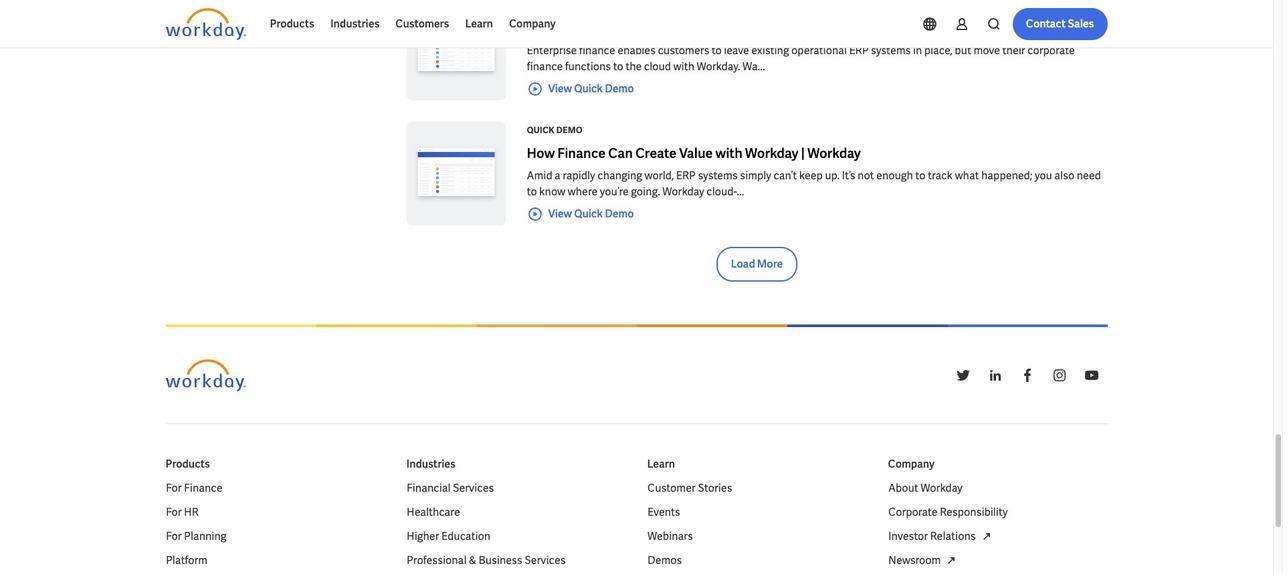 Task type: describe. For each thing, give the bounding box(es) containing it.
...
[[737, 185, 745, 199]]

a
[[555, 169, 561, 183]]

| inside "how finance can create value with workday | workday amid a rapidly changing world, erp systems simply can't keep up. it's not enough to track what happened; you also need to know where you're going. workday cloud-..."
[[802, 145, 805, 162]]

customer
[[648, 481, 696, 495]]

learn button
[[457, 8, 501, 40]]

higher education link
[[407, 529, 490, 545]]

to left track
[[916, 169, 926, 183]]

healthcare link
[[407, 505, 460, 521]]

webinars link
[[648, 529, 693, 545]]

view for second 'view quick demo' link from the top of the page
[[549, 207, 572, 221]]

financial services
[[407, 481, 494, 495]]

investor
[[889, 529, 928, 543]]

to left the
[[614, 60, 624, 74]]

company button
[[501, 8, 564, 40]]

industries inside dropdown button
[[331, 17, 380, 31]]

not
[[858, 169, 875, 183]]

contact sales link
[[1013, 8, 1108, 40]]

functions
[[565, 60, 611, 74]]

leave
[[724, 44, 750, 58]]

higher
[[407, 529, 439, 543]]

about workday link
[[889, 481, 963, 497]]

view for 1st 'view quick demo' link from the top
[[549, 82, 572, 96]]

financial
[[407, 481, 450, 495]]

systems for workday
[[871, 44, 911, 58]]

to up the workday.
[[712, 44, 722, 58]]

with inside enterprise finance cloud solution | workday enterprise finance enables customers to leave existing operational erp systems in place, but move their corporate finance functions to the cloud with workday. wa...
[[674, 60, 695, 74]]

quick for 1st 'view quick demo' link from the top
[[574, 82, 603, 96]]

demos link
[[648, 553, 682, 569]]

enables
[[618, 44, 656, 58]]

erp for with
[[677, 169, 696, 183]]

load
[[731, 257, 755, 271]]

relations
[[930, 529, 976, 543]]

enterprise finance cloud solution | workday enterprise finance enables customers to leave existing operational erp systems in place, but move their corporate finance functions to the cloud with workday. wa...
[[527, 19, 1076, 74]]

list for learn
[[648, 481, 867, 572]]

0 horizontal spatial finance
[[527, 60, 563, 74]]

&
[[469, 554, 476, 568]]

need
[[1077, 169, 1102, 183]]

quick for second 'view quick demo' link from the top of the page
[[574, 207, 603, 221]]

track
[[928, 169, 953, 183]]

higher education
[[407, 529, 490, 543]]

create
[[636, 145, 677, 162]]

cloud
[[644, 60, 671, 74]]

professional
[[407, 554, 466, 568]]

cloud
[[644, 19, 680, 37]]

0 vertical spatial services
[[453, 481, 494, 495]]

go to twitter image
[[955, 367, 972, 384]]

to down "amid"
[[527, 185, 537, 199]]

happened;
[[982, 169, 1033, 183]]

cloud-
[[707, 185, 737, 199]]

professional & business services link
[[407, 553, 566, 569]]

workday inside enterprise finance cloud solution | workday enterprise finance enables customers to leave existing operational erp systems in place, but move their corporate finance functions to the cloud with workday. wa...
[[743, 19, 797, 37]]

workday inside about workday link
[[921, 481, 963, 495]]

load more
[[731, 257, 783, 271]]

their
[[1003, 44, 1026, 58]]

workday.
[[697, 60, 741, 74]]

education
[[441, 529, 490, 543]]

in
[[914, 44, 923, 58]]

for finance link
[[166, 481, 222, 497]]

| inside enterprise finance cloud solution | workday enterprise finance enables customers to leave existing operational erp systems in place, but move their corporate finance functions to the cloud with workday. wa...
[[737, 19, 740, 37]]

move
[[974, 44, 1001, 58]]

1 go to the homepage image from the top
[[166, 8, 246, 40]]

opens in a new tab image for newsroom
[[944, 553, 960, 569]]

stories
[[698, 481, 732, 495]]

customer stories
[[648, 481, 732, 495]]

you're
[[600, 185, 629, 199]]

professional & business services
[[407, 554, 566, 568]]

view quick demo for second 'view quick demo' link from the top of the page
[[549, 207, 634, 221]]

1 vertical spatial company
[[889, 457, 935, 471]]

demo for second 'view quick demo' link from the top of the page
[[605, 207, 634, 221]]

existing
[[752, 44, 790, 58]]

finance for cloud
[[593, 19, 641, 37]]

2 go to the homepage image from the top
[[166, 359, 246, 392]]

value
[[680, 145, 713, 162]]

keep
[[800, 169, 823, 183]]

1 view quick demo link from the top
[[527, 81, 634, 97]]

what
[[955, 169, 980, 183]]

1 horizontal spatial industries
[[407, 457, 456, 471]]

rapidly
[[563, 169, 596, 183]]

also
[[1055, 169, 1075, 183]]

for planning link
[[166, 529, 226, 545]]

place,
[[925, 44, 953, 58]]

go to linkedin image
[[988, 367, 1004, 384]]

enough
[[877, 169, 914, 183]]

how finance can create value with workday | workday amid a rapidly changing world, erp systems simply can't keep up. it's not enough to track what happened; you also need to know where you're going. workday cloud-...
[[527, 145, 1102, 199]]

company inside company dropdown button
[[509, 17, 556, 31]]

it's
[[842, 169, 856, 183]]

list for industries
[[407, 481, 626, 572]]

for hr link
[[166, 505, 198, 521]]

events link
[[648, 505, 680, 521]]

workday up the can't on the top
[[745, 145, 799, 162]]

1 enterprise from the top
[[527, 19, 590, 37]]

finance for can
[[558, 145, 606, 162]]

customers
[[396, 17, 449, 31]]

solution
[[683, 19, 734, 37]]

amid
[[527, 169, 553, 183]]

can't
[[774, 169, 797, 183]]



Task type: locate. For each thing, give the bounding box(es) containing it.
0 vertical spatial view
[[549, 82, 572, 96]]

view down know
[[549, 207, 572, 221]]

erp right operational
[[850, 44, 869, 58]]

finance up rapidly
[[558, 145, 606, 162]]

0 vertical spatial view quick demo link
[[527, 81, 634, 97]]

newsroom
[[889, 554, 941, 568]]

0 vertical spatial opens in a new tab image
[[979, 529, 995, 545]]

for left hr
[[166, 505, 182, 519]]

list containing financial services
[[407, 481, 626, 572]]

0 horizontal spatial industries
[[331, 17, 380, 31]]

products
[[270, 17, 314, 31], [166, 457, 210, 471]]

| up leave
[[737, 19, 740, 37]]

but
[[955, 44, 972, 58]]

1 vertical spatial systems
[[698, 169, 738, 183]]

view quick demo down functions
[[549, 82, 634, 96]]

simply
[[740, 169, 772, 183]]

list for products
[[166, 481, 385, 572]]

corporate
[[1028, 44, 1076, 58]]

1 horizontal spatial with
[[716, 145, 743, 162]]

finance up hr
[[184, 481, 222, 495]]

services right financial
[[453, 481, 494, 495]]

corporate responsibility
[[889, 505, 1008, 519]]

0 vertical spatial products
[[270, 17, 314, 31]]

corporate
[[889, 505, 938, 519]]

systems left in
[[871, 44, 911, 58]]

1 horizontal spatial products
[[270, 17, 314, 31]]

2 view from the top
[[549, 207, 572, 221]]

demo up rapidly
[[557, 124, 583, 136]]

0 vertical spatial finance
[[593, 19, 641, 37]]

for up 'for hr'
[[166, 481, 182, 495]]

demos
[[648, 554, 682, 568]]

workday up up.
[[808, 145, 861, 162]]

about
[[889, 481, 919, 495]]

0 vertical spatial go to the homepage image
[[166, 8, 246, 40]]

events
[[648, 505, 680, 519]]

0 vertical spatial learn
[[465, 17, 493, 31]]

investor relations link
[[889, 529, 995, 545]]

demo for 1st 'view quick demo' link from the top
[[605, 82, 634, 96]]

erp inside "how finance can create value with workday | workday amid a rapidly changing world, erp systems simply can't keep up. it's not enough to track what happened; you also need to know where you're going. workday cloud-..."
[[677, 169, 696, 183]]

about workday
[[889, 481, 963, 495]]

products button
[[262, 8, 323, 40]]

1 vertical spatial for
[[166, 505, 182, 519]]

0 horizontal spatial products
[[166, 457, 210, 471]]

learn left company dropdown button
[[465, 17, 493, 31]]

for down for hr link
[[166, 529, 182, 543]]

industries button
[[323, 8, 388, 40]]

with
[[674, 60, 695, 74], [716, 145, 743, 162]]

responsibility
[[940, 505, 1008, 519]]

1 horizontal spatial services
[[525, 554, 566, 568]]

2 list from the left
[[407, 481, 626, 572]]

know
[[540, 185, 566, 199]]

investor relations
[[889, 529, 976, 543]]

1 vertical spatial view quick demo
[[549, 207, 634, 221]]

2 vertical spatial for
[[166, 529, 182, 543]]

going.
[[631, 185, 661, 199]]

with inside "how finance can create value with workday | workday amid a rapidly changing world, erp systems simply can't keep up. it's not enough to track what happened; you also need to know where you're going. workday cloud-..."
[[716, 145, 743, 162]]

1 vertical spatial enterprise
[[527, 44, 577, 58]]

0 horizontal spatial company
[[509, 17, 556, 31]]

opens in a new tab image down responsibility
[[979, 529, 995, 545]]

view
[[549, 82, 572, 96], [549, 207, 572, 221]]

go to youtube image
[[1084, 367, 1100, 384]]

hr
[[184, 505, 198, 519]]

sales
[[1068, 17, 1095, 31]]

go to facebook image
[[1020, 367, 1036, 384]]

| up the keep
[[802, 145, 805, 162]]

1 vertical spatial with
[[716, 145, 743, 162]]

to
[[712, 44, 722, 58], [614, 60, 624, 74], [916, 169, 926, 183], [527, 185, 537, 199]]

finance inside "how finance can create value with workday | workday amid a rapidly changing world, erp systems simply can't keep up. it's not enough to track what happened; you also need to know where you're going. workday cloud-..."
[[558, 145, 606, 162]]

erp down the value
[[677, 169, 696, 183]]

view quick demo down the where
[[549, 207, 634, 221]]

0 vertical spatial with
[[674, 60, 695, 74]]

operational
[[792, 44, 847, 58]]

products up for finance
[[166, 457, 210, 471]]

erp for workday
[[850, 44, 869, 58]]

1 view from the top
[[549, 82, 572, 96]]

finance up functions
[[580, 44, 616, 58]]

customers
[[658, 44, 710, 58]]

with down customers
[[674, 60, 695, 74]]

1 vertical spatial finance
[[527, 60, 563, 74]]

1 vertical spatial learn
[[648, 457, 675, 471]]

quick down functions
[[574, 82, 603, 96]]

0 vertical spatial erp
[[850, 44, 869, 58]]

learn inside learn dropdown button
[[465, 17, 493, 31]]

more
[[758, 257, 783, 271]]

financial services link
[[407, 481, 494, 497]]

business
[[479, 554, 522, 568]]

1 list from the left
[[166, 481, 385, 572]]

0 horizontal spatial erp
[[677, 169, 696, 183]]

0 horizontal spatial |
[[737, 19, 740, 37]]

0 vertical spatial company
[[509, 17, 556, 31]]

1 vertical spatial quick
[[527, 124, 555, 136]]

0 vertical spatial |
[[737, 19, 740, 37]]

with right the value
[[716, 145, 743, 162]]

2 view quick demo link from the top
[[527, 206, 634, 222]]

0 vertical spatial systems
[[871, 44, 911, 58]]

go to the homepage image
[[166, 8, 246, 40], [166, 359, 246, 392]]

list containing customer stories
[[648, 481, 867, 572]]

0 horizontal spatial with
[[674, 60, 695, 74]]

opens in a new tab image
[[979, 529, 995, 545], [944, 553, 960, 569]]

0 horizontal spatial systems
[[698, 169, 738, 183]]

1 vertical spatial erp
[[677, 169, 696, 183]]

where
[[568, 185, 598, 199]]

you
[[1035, 169, 1053, 183]]

for hr
[[166, 505, 198, 519]]

enterprise
[[527, 19, 590, 37], [527, 44, 577, 58]]

1 horizontal spatial learn
[[648, 457, 675, 471]]

systems inside enterprise finance cloud solution | workday enterprise finance enables customers to leave existing operational erp systems in place, but move their corporate finance functions to the cloud with workday. wa...
[[871, 44, 911, 58]]

platform
[[166, 554, 207, 568]]

how
[[527, 145, 555, 162]]

for for for finance
[[166, 481, 182, 495]]

1 view quick demo from the top
[[549, 82, 634, 96]]

|
[[737, 19, 740, 37], [802, 145, 805, 162]]

customer stories link
[[648, 481, 732, 497]]

industries right products dropdown button
[[331, 17, 380, 31]]

platform link
[[166, 553, 207, 569]]

2 view quick demo from the top
[[549, 207, 634, 221]]

1 horizontal spatial |
[[802, 145, 805, 162]]

demo down you're
[[605, 207, 634, 221]]

1 horizontal spatial opens in a new tab image
[[979, 529, 995, 545]]

2 enterprise from the top
[[527, 44, 577, 58]]

systems
[[871, 44, 911, 58], [698, 169, 738, 183]]

wa...
[[743, 60, 765, 74]]

0 vertical spatial for
[[166, 481, 182, 495]]

erp
[[850, 44, 869, 58], [677, 169, 696, 183]]

webinars
[[648, 529, 693, 543]]

services right business
[[525, 554, 566, 568]]

demo down the
[[605, 82, 634, 96]]

list containing about workday
[[889, 481, 1108, 572]]

1 vertical spatial services
[[525, 554, 566, 568]]

1 vertical spatial opens in a new tab image
[[944, 553, 960, 569]]

0 vertical spatial industries
[[331, 17, 380, 31]]

0 vertical spatial demo
[[605, 82, 634, 96]]

2 for from the top
[[166, 505, 182, 519]]

customers button
[[388, 8, 457, 40]]

for for for planning
[[166, 529, 182, 543]]

view down functions
[[549, 82, 572, 96]]

world,
[[645, 169, 674, 183]]

view quick demo
[[549, 82, 634, 96], [549, 207, 634, 221]]

1 vertical spatial demo
[[557, 124, 583, 136]]

quick down the where
[[574, 207, 603, 221]]

services
[[453, 481, 494, 495], [525, 554, 566, 568]]

enterprise up functions
[[527, 19, 590, 37]]

4 list from the left
[[889, 481, 1108, 572]]

workday down world,
[[663, 185, 705, 199]]

opens in a new tab image for investor relations
[[979, 529, 995, 545]]

3 for from the top
[[166, 529, 182, 543]]

opens in a new tab image down relations
[[944, 553, 960, 569]]

corporate responsibility link
[[889, 505, 1008, 521]]

learn up customer
[[648, 457, 675, 471]]

for finance
[[166, 481, 222, 495]]

1 vertical spatial industries
[[407, 457, 456, 471]]

can
[[609, 145, 633, 162]]

finance up enables
[[593, 19, 641, 37]]

the
[[626, 60, 642, 74]]

1 horizontal spatial systems
[[871, 44, 911, 58]]

quick
[[574, 82, 603, 96], [527, 124, 555, 136], [574, 207, 603, 221]]

go to instagram image
[[1052, 367, 1068, 384]]

quick demo
[[527, 124, 583, 136]]

quick up how
[[527, 124, 555, 136]]

0 vertical spatial view quick demo
[[549, 82, 634, 96]]

1 horizontal spatial erp
[[850, 44, 869, 58]]

learn
[[465, 17, 493, 31], [648, 457, 675, 471]]

erp inside enterprise finance cloud solution | workday enterprise finance enables customers to leave existing operational erp systems in place, but move their corporate finance functions to the cloud with workday. wa...
[[850, 44, 869, 58]]

finance
[[580, 44, 616, 58], [527, 60, 563, 74]]

workday up existing at the top right
[[743, 19, 797, 37]]

company right learn dropdown button
[[509, 17, 556, 31]]

1 vertical spatial products
[[166, 457, 210, 471]]

1 vertical spatial go to the homepage image
[[166, 359, 246, 392]]

2 vertical spatial demo
[[605, 207, 634, 221]]

1 horizontal spatial company
[[889, 457, 935, 471]]

systems inside "how finance can create value with workday | workday amid a rapidly changing world, erp systems simply can't keep up. it's not enough to track what happened; you also need to know where you're going. workday cloud-..."
[[698, 169, 738, 183]]

0 vertical spatial quick
[[574, 82, 603, 96]]

for for for hr
[[166, 505, 182, 519]]

list
[[166, 481, 385, 572], [407, 481, 626, 572], [648, 481, 867, 572], [889, 481, 1108, 572]]

1 horizontal spatial finance
[[580, 44, 616, 58]]

finance left functions
[[527, 60, 563, 74]]

1 vertical spatial finance
[[558, 145, 606, 162]]

0 vertical spatial enterprise
[[527, 19, 590, 37]]

1 vertical spatial view
[[549, 207, 572, 221]]

0 horizontal spatial services
[[453, 481, 494, 495]]

finance inside enterprise finance cloud solution | workday enterprise finance enables customers to leave existing operational erp systems in place, but move their corporate finance functions to the cloud with workday. wa...
[[593, 19, 641, 37]]

contact sales
[[1027, 17, 1095, 31]]

view quick demo link down the where
[[527, 206, 634, 222]]

1 for from the top
[[166, 481, 182, 495]]

list containing for finance
[[166, 481, 385, 572]]

company up about
[[889, 457, 935, 471]]

3 list from the left
[[648, 481, 867, 572]]

systems for with
[[698, 169, 738, 183]]

changing
[[598, 169, 643, 183]]

0 vertical spatial finance
[[580, 44, 616, 58]]

systems up cloud-
[[698, 169, 738, 183]]

up.
[[825, 169, 840, 183]]

view quick demo for 1st 'view quick demo' link from the top
[[549, 82, 634, 96]]

products inside dropdown button
[[270, 17, 314, 31]]

contact
[[1027, 17, 1066, 31]]

workday up corporate responsibility
[[921, 481, 963, 495]]

view quick demo link down functions
[[527, 81, 634, 97]]

1 vertical spatial |
[[802, 145, 805, 162]]

0 horizontal spatial opens in a new tab image
[[944, 553, 960, 569]]

finance
[[593, 19, 641, 37], [558, 145, 606, 162], [184, 481, 222, 495]]

products left industries dropdown button
[[270, 17, 314, 31]]

for planning
[[166, 529, 226, 543]]

0 horizontal spatial learn
[[465, 17, 493, 31]]

2 vertical spatial finance
[[184, 481, 222, 495]]

1 vertical spatial view quick demo link
[[527, 206, 634, 222]]

demo
[[605, 82, 634, 96], [557, 124, 583, 136], [605, 207, 634, 221]]

list for company
[[889, 481, 1108, 572]]

enterprise down company dropdown button
[[527, 44, 577, 58]]

industries up financial
[[407, 457, 456, 471]]

2 vertical spatial quick
[[574, 207, 603, 221]]



Task type: vqa. For each thing, say whether or not it's contained in the screenshot.
the top INDUSTRIES
yes



